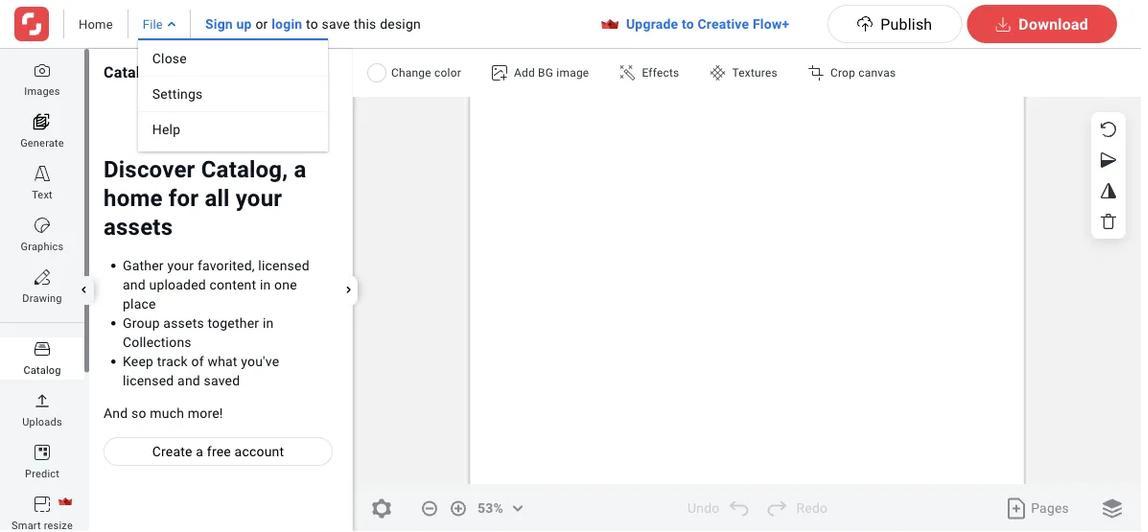 Task type: vqa. For each thing, say whether or not it's contained in the screenshot.
Limited-Time Offer! Get 20% Off Sitewide With Promo Code Standout20. Ends 11/20.
no



Task type: describe. For each thing, give the bounding box(es) containing it.
change color
[[391, 66, 461, 80]]

images
[[24, 85, 60, 97]]

upgrade to creative flow+
[[626, 16, 789, 32]]

effects
[[642, 66, 679, 80]]

place
[[123, 296, 156, 312]]

pages
[[1031, 501, 1069, 516]]

discover catalog, a home for all your assets
[[104, 156, 306, 241]]

crop
[[830, 66, 855, 80]]

gather
[[123, 257, 164, 273]]

3orrj image for uploads
[[35, 393, 50, 409]]

a inside discover catalog, a home for all your assets
[[294, 156, 306, 183]]

3orrj image for smart resize
[[35, 497, 50, 512]]

save
[[322, 16, 350, 32]]

so
[[131, 405, 146, 421]]

1 vertical spatial in
[[263, 315, 274, 331]]

1 to from the left
[[306, 16, 318, 32]]

create
[[152, 444, 192, 459]]

for
[[169, 185, 199, 212]]

design
[[380, 16, 421, 32]]

sign
[[205, 16, 233, 32]]

file
[[143, 17, 163, 31]]

keep
[[123, 353, 154, 369]]

track
[[157, 353, 188, 369]]

1 vertical spatial licensed
[[123, 373, 174, 388]]

much
[[150, 405, 184, 421]]

1 horizontal spatial licensed
[[258, 257, 310, 273]]

discover
[[104, 156, 195, 183]]

and
[[104, 405, 128, 421]]

free
[[207, 444, 231, 459]]

0 vertical spatial in
[[260, 277, 271, 292]]

your inside gather your favorited, licensed and uploaded content in one place group assets together in collections keep track of what you've licensed and saved
[[167, 257, 194, 273]]

upgrade to creative flow+ button
[[588, 10, 828, 38]]

content
[[210, 277, 256, 292]]

a inside button
[[196, 444, 203, 459]]

3orrj image for predict
[[35, 445, 50, 460]]

3orrj image for catalog
[[35, 341, 50, 357]]

login
[[272, 16, 302, 32]]

publish
[[881, 15, 932, 33]]

download button
[[967, 5, 1117, 43]]

predict
[[25, 467, 59, 479]]

textures
[[732, 66, 778, 80]]

3orrj image for drawing
[[35, 269, 50, 285]]

assets inside gather your favorited, licensed and uploaded content in one place group assets together in collections keep track of what you've licensed and saved
[[163, 315, 204, 331]]

help
[[152, 121, 180, 137]]

group
[[123, 315, 160, 331]]

1 horizontal spatial catalog
[[104, 63, 158, 82]]

uploaded
[[149, 277, 206, 292]]

shutterstock logo image
[[14, 7, 49, 41]]

all
[[205, 185, 230, 212]]

0 horizontal spatial catalog
[[23, 364, 61, 376]]

favorited,
[[197, 257, 255, 273]]

create a free account button
[[104, 437, 333, 466]]

smart resize
[[12, 519, 73, 531]]

one
[[274, 277, 297, 292]]

home
[[104, 185, 163, 212]]

1 horizontal spatial and
[[177, 373, 200, 388]]



Task type: locate. For each thing, give the bounding box(es) containing it.
0 horizontal spatial a
[[196, 444, 203, 459]]

in
[[260, 277, 271, 292], [263, 315, 274, 331]]

0 horizontal spatial and
[[123, 277, 146, 292]]

generate
[[20, 137, 64, 149]]

3orrj image for graphics
[[35, 218, 50, 233]]

0 vertical spatial catalog
[[104, 63, 158, 82]]

0 vertical spatial 3orrj image
[[35, 269, 50, 285]]

3orrj image
[[35, 62, 50, 78], [35, 166, 50, 181], [35, 218, 50, 233], [35, 393, 50, 409], [35, 445, 50, 460]]

3 3orrj image from the top
[[35, 497, 50, 512]]

or
[[255, 16, 268, 32]]

canvas
[[859, 66, 896, 80]]

undo
[[688, 501, 720, 516]]

to
[[306, 16, 318, 32], [682, 16, 694, 32]]

image
[[557, 66, 589, 80]]

a right catalog,
[[294, 156, 306, 183]]

licensed
[[258, 257, 310, 273], [123, 373, 174, 388]]

assets
[[104, 213, 173, 241], [163, 315, 204, 331]]

and so much more!
[[104, 405, 223, 421]]

5 3orrj image from the top
[[35, 445, 50, 460]]

3orrj image down drawing
[[35, 341, 50, 357]]

0 vertical spatial your
[[236, 185, 282, 212]]

catalog up "uploads"
[[23, 364, 61, 376]]

qk65f image for effects
[[620, 65, 635, 81]]

color
[[434, 66, 461, 80]]

0 horizontal spatial licensed
[[123, 373, 174, 388]]

home
[[79, 17, 113, 31]]

uploads
[[22, 416, 62, 428]]

your up uploaded
[[167, 257, 194, 273]]

create a free account
[[152, 444, 284, 459]]

0 horizontal spatial your
[[167, 257, 194, 273]]

smart
[[12, 519, 41, 531]]

1 3orrj image from the top
[[35, 62, 50, 78]]

2 to from the left
[[682, 16, 694, 32]]

drawing
[[22, 292, 62, 304]]

redo
[[796, 501, 828, 516]]

text
[[32, 188, 53, 200]]

1 vertical spatial 3orrj image
[[35, 341, 50, 357]]

your inside discover catalog, a home for all your assets
[[236, 185, 282, 212]]

you've
[[241, 353, 279, 369]]

in right together
[[263, 315, 274, 331]]

home link
[[79, 15, 113, 33]]

1 horizontal spatial qk65f image
[[710, 65, 725, 81]]

creative
[[698, 16, 749, 32]]

3orrj image for images
[[35, 62, 50, 78]]

up
[[236, 16, 252, 32]]

1 vertical spatial a
[[196, 444, 203, 459]]

3orrj image up text
[[35, 166, 50, 181]]

1 vertical spatial your
[[167, 257, 194, 273]]

more!
[[188, 405, 223, 421]]

2 3orrj image from the top
[[35, 166, 50, 181]]

in left one at the bottom
[[260, 277, 271, 292]]

catalog,
[[201, 156, 288, 183]]

2 qk65f image from the left
[[710, 65, 725, 81]]

add bg image
[[514, 66, 589, 80]]

0 vertical spatial a
[[294, 156, 306, 183]]

to inside "button"
[[682, 16, 694, 32]]

qk65f image left textures
[[710, 65, 725, 81]]

0 horizontal spatial to
[[306, 16, 318, 32]]

2 3orrj image from the top
[[35, 341, 50, 357]]

account
[[235, 444, 284, 459]]

0 vertical spatial licensed
[[258, 257, 310, 273]]

1 horizontal spatial to
[[682, 16, 694, 32]]

1 horizontal spatial a
[[294, 156, 306, 183]]

3orrj image up predict
[[35, 445, 50, 460]]

your
[[236, 185, 282, 212], [167, 257, 194, 273]]

flow+
[[753, 16, 789, 32]]

qk65f image left effects
[[620, 65, 635, 81]]

together
[[208, 315, 259, 331]]

0 horizontal spatial qk65f image
[[620, 65, 635, 81]]

resize
[[44, 519, 73, 531]]

crop canvas
[[830, 66, 896, 80]]

change
[[391, 66, 431, 80]]

53%
[[478, 501, 503, 516]]

3 3orrj image from the top
[[35, 218, 50, 233]]

0 vertical spatial and
[[123, 277, 146, 292]]

download
[[1019, 15, 1088, 33]]

upgrade
[[626, 16, 678, 32]]

assets down home
[[104, 213, 173, 241]]

1 horizontal spatial your
[[236, 185, 282, 212]]

gather your favorited, licensed and uploaded content in one place group assets together in collections keep track of what you've licensed and saved
[[123, 257, 310, 388]]

3orrj image up drawing
[[35, 269, 50, 285]]

licensed down keep at left bottom
[[123, 373, 174, 388]]

and
[[123, 277, 146, 292], [177, 373, 200, 388]]

2 vertical spatial 3orrj image
[[35, 497, 50, 512]]

assets up the collections
[[163, 315, 204, 331]]

qk65f image
[[620, 65, 635, 81], [710, 65, 725, 81]]

1 vertical spatial assets
[[163, 315, 204, 331]]

1 vertical spatial and
[[177, 373, 200, 388]]

this
[[354, 16, 376, 32]]

3orrj image up "uploads"
[[35, 393, 50, 409]]

to left creative
[[682, 16, 694, 32]]

3orrj image
[[35, 269, 50, 285], [35, 341, 50, 357], [35, 497, 50, 512]]

1 vertical spatial catalog
[[23, 364, 61, 376]]

4 3orrj image from the top
[[35, 393, 50, 409]]

login link
[[272, 16, 302, 32]]

3orrj image for text
[[35, 166, 50, 181]]

0 vertical spatial assets
[[104, 213, 173, 241]]

licensed up one at the bottom
[[258, 257, 310, 273]]

catalog
[[104, 63, 158, 82], [23, 364, 61, 376]]

your down catalog,
[[236, 185, 282, 212]]

graphics
[[21, 240, 64, 252]]

3orrj image up images
[[35, 62, 50, 78]]

saved
[[204, 373, 240, 388]]

a left the free
[[196, 444, 203, 459]]

sign up link
[[205, 16, 252, 32]]

1 3orrj image from the top
[[35, 269, 50, 285]]

settings
[[152, 86, 203, 102]]

a
[[294, 156, 306, 183], [196, 444, 203, 459]]

3orrj image up the graphics in the left top of the page
[[35, 218, 50, 233]]

collections
[[123, 334, 192, 350]]

3orrj image up smart resize
[[35, 497, 50, 512]]

catalog up settings on the left
[[104, 63, 158, 82]]

bg
[[538, 66, 553, 80]]

what
[[208, 353, 237, 369]]

and down the of
[[177, 373, 200, 388]]

qk65f image for textures
[[710, 65, 725, 81]]

assets inside discover catalog, a home for all your assets
[[104, 213, 173, 241]]

sign up or login to save this design
[[205, 16, 421, 32]]

and up place
[[123, 277, 146, 292]]

publish button
[[828, 5, 962, 43]]

to left save
[[306, 16, 318, 32]]

add
[[514, 66, 535, 80]]

1 qk65f image from the left
[[620, 65, 635, 81]]

of
[[191, 353, 204, 369]]

close
[[152, 50, 187, 66]]



